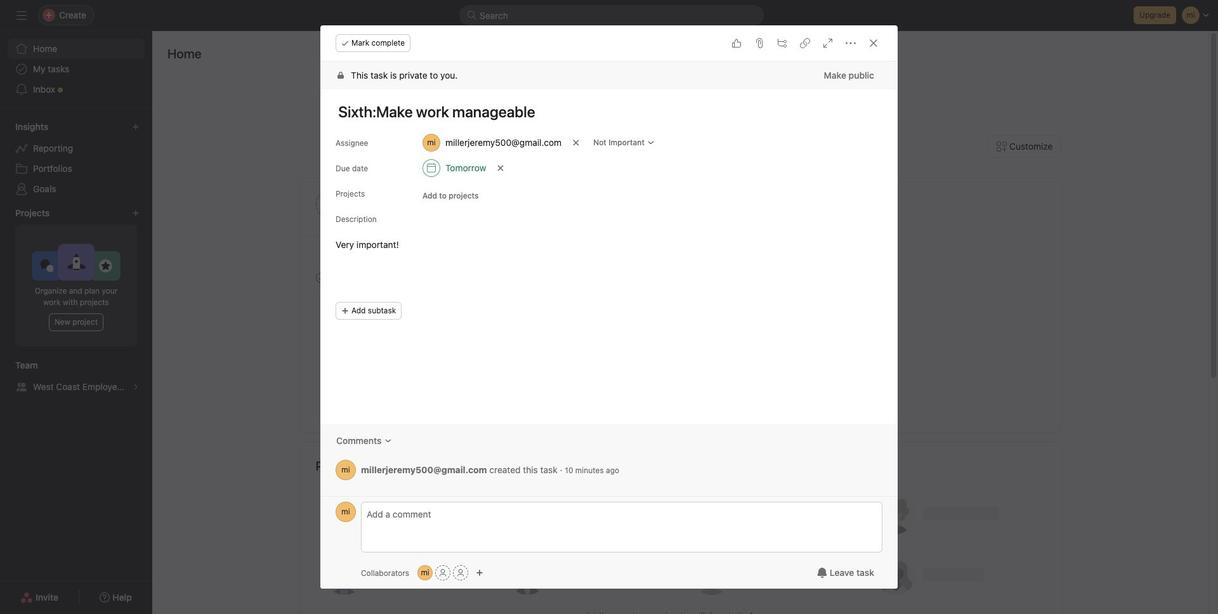 Task type: locate. For each thing, give the bounding box(es) containing it.
0 vertical spatial open user profile image
[[336, 460, 356, 480]]

open user profile image
[[336, 460, 356, 480], [336, 502, 356, 522]]

remove assignee image
[[572, 139, 580, 147]]

main content
[[320, 62, 898, 496]]

attachments: add a file to this task,  sixth:make work manageable image
[[754, 38, 764, 48]]

comments image
[[384, 437, 392, 445]]

add or remove collaborators image
[[418, 565, 433, 580], [476, 569, 483, 577]]

list item
[[706, 223, 738, 255]]

0 horizontal spatial add or remove collaborators image
[[418, 565, 433, 580]]

sixth:make work manageable dialog
[[320, 25, 898, 589]]

1 vertical spatial open user profile image
[[336, 502, 356, 522]]

copy task link image
[[800, 38, 810, 48]]

mark complete image
[[313, 270, 328, 285]]

1 open user profile image from the top
[[336, 460, 356, 480]]

global element
[[0, 31, 152, 107]]



Task type: describe. For each thing, give the bounding box(es) containing it.
Task Name text field
[[327, 97, 882, 126]]

close task pane image
[[868, 38, 879, 48]]

projects element
[[0, 202, 152, 354]]

add subtask image
[[777, 38, 787, 48]]

add profile photo image
[[316, 189, 346, 219]]

1 horizontal spatial add or remove collaborators image
[[476, 569, 483, 577]]

0 likes. click to like this task image
[[731, 38, 742, 48]]

2 open user profile image from the top
[[336, 502, 356, 522]]

more actions for this task image
[[846, 38, 856, 48]]

teams element
[[0, 354, 152, 400]]

clear due date image
[[497, 164, 505, 172]]

full screen image
[[823, 38, 833, 48]]

hide sidebar image
[[16, 10, 27, 20]]

insights element
[[0, 115, 152, 202]]

Mark complete checkbox
[[313, 270, 328, 285]]

prominent image
[[467, 10, 477, 20]]



Task type: vqa. For each thing, say whether or not it's contained in the screenshot.
More Actions For This Task icon
yes



